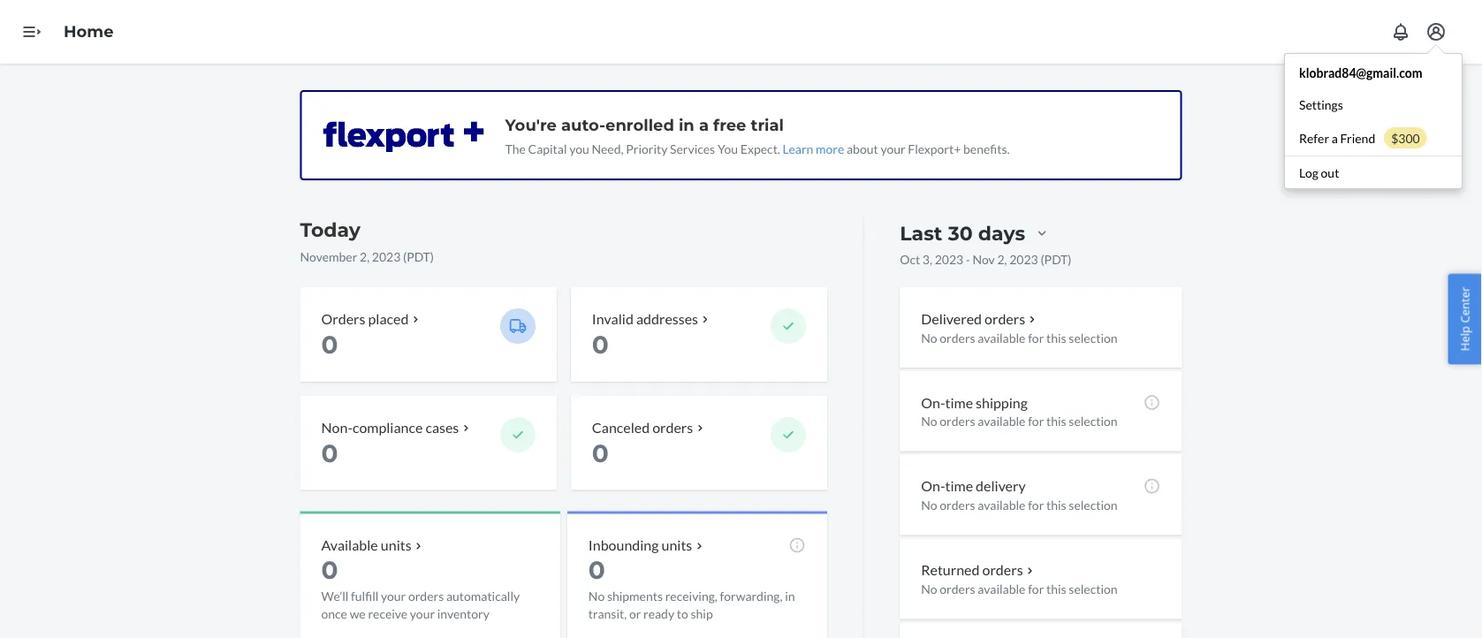 Task type: locate. For each thing, give the bounding box(es) containing it.
non-compliance cases
[[321, 419, 459, 436]]

1 on- from the top
[[922, 394, 946, 411]]

0 horizontal spatial units
[[381, 537, 412, 554]]

no orders available for this selection
[[922, 330, 1118, 345], [922, 414, 1118, 429], [922, 498, 1118, 513], [922, 582, 1118, 597]]

you
[[570, 141, 590, 156]]

canceled orders
[[592, 419, 693, 436]]

2 no orders available for this selection from the top
[[922, 414, 1118, 429]]

1 selection from the top
[[1069, 330, 1118, 345]]

orders inside 0 we'll fulfill your orders automatically once we receive your inventory
[[408, 589, 444, 604]]

oct 3, 2023 - nov 2, 2023 ( pdt )
[[900, 252, 1072, 267]]

refer
[[1300, 130, 1330, 145]]

we
[[350, 607, 366, 622]]

4 no orders available for this selection from the top
[[922, 582, 1118, 597]]

0 horizontal spatial 2023
[[372, 249, 401, 264]]

trial
[[751, 115, 784, 134]]

available down returned orders button
[[978, 582, 1026, 597]]

)
[[430, 249, 434, 264], [1068, 252, 1072, 267]]

receiving,
[[666, 589, 718, 604]]

a right refer
[[1332, 130, 1339, 145]]

1 horizontal spatial (
[[1041, 252, 1045, 267]]

0
[[321, 330, 338, 360], [592, 330, 609, 360], [321, 438, 338, 468], [592, 438, 609, 468], [321, 555, 338, 585], [589, 555, 606, 585]]

( up the placed
[[403, 249, 407, 264]]

in inside you're auto-enrolled in a free trial the capital you need, priority services you expect. learn more about your flexport+ benefits.
[[679, 115, 695, 134]]

learn more link
[[783, 141, 845, 156]]

2 for from the top
[[1028, 414, 1045, 429]]

on- left shipping
[[922, 394, 946, 411]]

in right "forwarding,"
[[785, 589, 795, 604]]

open account menu image
[[1426, 21, 1447, 42]]

enrolled
[[606, 115, 675, 134]]

0 vertical spatial your
[[881, 141, 906, 156]]

log out
[[1300, 165, 1340, 180]]

0 inside "0 no shipments receiving, forwarding, in transit, or ready to ship"
[[589, 555, 606, 585]]

fulfill
[[351, 589, 379, 604]]

units up "0 no shipments receiving, forwarding, in transit, or ready to ship"
[[662, 537, 693, 554]]

1 no orders available for this selection from the top
[[922, 330, 1118, 345]]

you're
[[505, 115, 557, 134]]

available
[[321, 537, 378, 554]]

2023 left -
[[935, 252, 964, 267]]

0 down orders on the left of the page
[[321, 330, 338, 360]]

a left free
[[699, 115, 709, 134]]

0 vertical spatial time
[[946, 394, 974, 411]]

pdt right nov
[[1045, 252, 1068, 267]]

30
[[948, 221, 973, 245]]

units
[[381, 537, 412, 554], [662, 537, 693, 554]]

no orders available for this selection down returned orders button
[[922, 582, 1118, 597]]

no orders available for this selection down delivered orders button
[[922, 330, 1118, 345]]

1 vertical spatial time
[[946, 478, 974, 495]]

( right nov
[[1041, 252, 1045, 267]]

this
[[1047, 330, 1067, 345], [1047, 414, 1067, 429], [1047, 498, 1067, 513], [1047, 582, 1067, 597]]

returned orders
[[922, 562, 1024, 579]]

services
[[670, 141, 715, 156]]

on-
[[922, 394, 946, 411], [922, 478, 946, 495]]

your up 'receive'
[[381, 589, 406, 604]]

no inside "0 no shipments receiving, forwarding, in transit, or ready to ship"
[[589, 589, 605, 604]]

2, inside today november 2, 2023 ( pdt )
[[360, 249, 370, 264]]

1 units from the left
[[381, 537, 412, 554]]

2023 inside today november 2, 2023 ( pdt )
[[372, 249, 401, 264]]

learn
[[783, 141, 814, 156]]

available down delivery at the bottom
[[978, 498, 1026, 513]]

1 vertical spatial in
[[785, 589, 795, 604]]

1 horizontal spatial 2,
[[998, 252, 1008, 267]]

$300
[[1392, 130, 1421, 145]]

2023 right november in the left top of the page
[[372, 249, 401, 264]]

priority
[[626, 141, 668, 156]]

0 vertical spatial in
[[679, 115, 695, 134]]

on- for on-time shipping
[[922, 394, 946, 411]]

0 horizontal spatial a
[[699, 115, 709, 134]]

inventory
[[437, 607, 490, 622]]

0 down invalid
[[592, 330, 609, 360]]

1 vertical spatial on-
[[922, 478, 946, 495]]

2 time from the top
[[946, 478, 974, 495]]

2 on- from the top
[[922, 478, 946, 495]]

available down shipping
[[978, 414, 1026, 429]]

time for delivery
[[946, 478, 974, 495]]

available
[[978, 330, 1026, 345], [978, 414, 1026, 429], [978, 498, 1026, 513], [978, 582, 1026, 597]]

time left shipping
[[946, 394, 974, 411]]

in inside "0 no shipments receiving, forwarding, in transit, or ready to ship"
[[785, 589, 795, 604]]

2023 down days
[[1010, 252, 1039, 267]]

1 time from the top
[[946, 394, 974, 411]]

in up services
[[679, 115, 695, 134]]

available units
[[321, 537, 412, 554]]

0 down non-
[[321, 438, 338, 468]]

0 up we'll
[[321, 555, 338, 585]]

november
[[300, 249, 357, 264]]

units for available units
[[381, 537, 412, 554]]

in
[[679, 115, 695, 134], [785, 589, 795, 604]]

shipments
[[607, 589, 663, 604]]

orders up inventory
[[408, 589, 444, 604]]

2 horizontal spatial your
[[881, 141, 906, 156]]

units for inbounding units
[[662, 537, 693, 554]]

1 vertical spatial your
[[381, 589, 406, 604]]

4 for from the top
[[1028, 582, 1045, 597]]

0 vertical spatial on-
[[922, 394, 946, 411]]

0 for non-
[[321, 438, 338, 468]]

available down delivered orders button
[[978, 330, 1026, 345]]

units right the available
[[381, 537, 412, 554]]

open notifications image
[[1391, 21, 1412, 42]]

receive
[[368, 607, 408, 622]]

your inside you're auto-enrolled in a free trial the capital you need, priority services you expect. learn more about your flexport+ benefits.
[[881, 141, 906, 156]]

(
[[403, 249, 407, 264], [1041, 252, 1045, 267]]

0 no shipments receiving, forwarding, in transit, or ready to ship
[[589, 555, 795, 622]]

2, right nov
[[998, 252, 1008, 267]]

need,
[[592, 141, 624, 156]]

open navigation image
[[21, 21, 42, 42]]

time
[[946, 394, 974, 411], [946, 478, 974, 495]]

cases
[[426, 419, 459, 436]]

2023
[[372, 249, 401, 264], [935, 252, 964, 267], [1010, 252, 1039, 267]]

on- left delivery at the bottom
[[922, 478, 946, 495]]

0 horizontal spatial in
[[679, 115, 695, 134]]

the
[[505, 141, 526, 156]]

home link
[[64, 22, 114, 41]]

3 available from the top
[[978, 498, 1026, 513]]

automatically
[[446, 589, 520, 604]]

orders
[[985, 310, 1026, 327], [940, 330, 976, 345], [940, 414, 976, 429], [653, 419, 693, 436], [940, 498, 976, 513], [983, 562, 1024, 579], [940, 582, 976, 597], [408, 589, 444, 604]]

4 selection from the top
[[1069, 582, 1118, 597]]

4 available from the top
[[978, 582, 1026, 597]]

orders right delivered
[[985, 310, 1026, 327]]

0 down 'canceled'
[[592, 438, 609, 468]]

2, right november in the left top of the page
[[360, 249, 370, 264]]

returned orders button
[[922, 560, 1038, 580]]

orders down delivered
[[940, 330, 976, 345]]

0 horizontal spatial )
[[430, 249, 434, 264]]

a
[[699, 115, 709, 134], [1332, 130, 1339, 145]]

no orders available for this selection down shipping
[[922, 414, 1118, 429]]

non-
[[321, 419, 353, 436]]

pdt up the placed
[[407, 249, 430, 264]]

no orders available for this selection down delivery at the bottom
[[922, 498, 1118, 513]]

flexport+
[[908, 141, 961, 156]]

1 horizontal spatial in
[[785, 589, 795, 604]]

2 available from the top
[[978, 414, 1026, 429]]

1 horizontal spatial units
[[662, 537, 693, 554]]

0 horizontal spatial (
[[403, 249, 407, 264]]

orders down returned
[[940, 582, 976, 597]]

0 horizontal spatial pdt
[[407, 249, 430, 264]]

no up transit,
[[589, 589, 605, 604]]

time left delivery at the bottom
[[946, 478, 974, 495]]

1 for from the top
[[1028, 330, 1045, 345]]

orders
[[321, 310, 366, 327]]

pdt inside today november 2, 2023 ( pdt )
[[407, 249, 430, 264]]

2,
[[360, 249, 370, 264], [998, 252, 1008, 267]]

your right 'receive'
[[410, 607, 435, 622]]

2 units from the left
[[662, 537, 693, 554]]

settings link
[[1286, 88, 1462, 120]]

0 horizontal spatial 2,
[[360, 249, 370, 264]]

pdt
[[407, 249, 430, 264], [1045, 252, 1068, 267]]

benefits.
[[964, 141, 1010, 156]]

no
[[922, 330, 938, 345], [922, 414, 938, 429], [922, 498, 938, 513], [922, 582, 938, 597], [589, 589, 605, 604]]

orders down on-time shipping
[[940, 414, 976, 429]]

your right about
[[881, 141, 906, 156]]

your
[[881, 141, 906, 156], [381, 589, 406, 604], [410, 607, 435, 622]]

1 horizontal spatial a
[[1332, 130, 1339, 145]]

auto-
[[561, 115, 606, 134]]

0 down inbounding
[[589, 555, 606, 585]]

1 horizontal spatial your
[[410, 607, 435, 622]]



Task type: describe. For each thing, give the bounding box(es) containing it.
2 vertical spatial your
[[410, 607, 435, 622]]

2 horizontal spatial 2023
[[1010, 252, 1039, 267]]

no down on-time delivery in the bottom right of the page
[[922, 498, 938, 513]]

placed
[[368, 310, 409, 327]]

4 this from the top
[[1047, 582, 1067, 597]]

once
[[321, 607, 347, 622]]

invalid addresses
[[592, 310, 699, 327]]

on-time delivery
[[922, 478, 1026, 495]]

refer a friend
[[1300, 130, 1376, 145]]

days
[[979, 221, 1026, 245]]

help center
[[1458, 287, 1473, 351]]

help center button
[[1449, 274, 1483, 365]]

1 horizontal spatial pdt
[[1045, 252, 1068, 267]]

you
[[718, 141, 738, 156]]

1 horizontal spatial 2023
[[935, 252, 964, 267]]

we'll
[[321, 589, 349, 604]]

2 selection from the top
[[1069, 414, 1118, 429]]

3 no orders available for this selection from the top
[[922, 498, 1118, 513]]

no down delivered
[[922, 330, 938, 345]]

transit,
[[589, 607, 627, 622]]

0 horizontal spatial your
[[381, 589, 406, 604]]

0 for invalid
[[592, 330, 609, 360]]

1 available from the top
[[978, 330, 1026, 345]]

3 for from the top
[[1028, 498, 1045, 513]]

addresses
[[637, 310, 699, 327]]

0 for canceled
[[592, 438, 609, 468]]

3 this from the top
[[1047, 498, 1067, 513]]

center
[[1458, 287, 1473, 323]]

orders down on-time delivery in the bottom right of the page
[[940, 498, 976, 513]]

home
[[64, 22, 114, 41]]

) inside today november 2, 2023 ( pdt )
[[430, 249, 434, 264]]

inbounding units
[[589, 537, 693, 554]]

nov
[[973, 252, 995, 267]]

oct
[[900, 252, 921, 267]]

log out button
[[1286, 156, 1462, 188]]

delivered orders button
[[922, 309, 1040, 329]]

friend
[[1341, 130, 1376, 145]]

log
[[1300, 165, 1319, 180]]

orders right returned
[[983, 562, 1024, 579]]

last 30 days
[[900, 221, 1026, 245]]

2 this from the top
[[1047, 414, 1067, 429]]

today november 2, 2023 ( pdt )
[[300, 218, 434, 264]]

0 for orders
[[321, 330, 338, 360]]

last
[[900, 221, 943, 245]]

0 we'll fulfill your orders automatically once we receive your inventory
[[321, 555, 520, 622]]

time for shipping
[[946, 394, 974, 411]]

ready
[[644, 607, 675, 622]]

you're auto-enrolled in a free trial the capital you need, priority services you expect. learn more about your flexport+ benefits.
[[505, 115, 1010, 156]]

capital
[[528, 141, 567, 156]]

no down on-time shipping
[[922, 414, 938, 429]]

on-time shipping
[[922, 394, 1028, 411]]

-
[[966, 252, 971, 267]]

a inside you're auto-enrolled in a free trial the capital you need, priority services you expect. learn more about your flexport+ benefits.
[[699, 115, 709, 134]]

today
[[300, 218, 361, 242]]

or
[[629, 607, 641, 622]]

klobrad84@gmail.com
[[1300, 65, 1423, 80]]

about
[[847, 141, 879, 156]]

more
[[816, 141, 845, 156]]

1 horizontal spatial )
[[1068, 252, 1072, 267]]

canceled
[[592, 419, 650, 436]]

compliance
[[353, 419, 423, 436]]

orders right 'canceled'
[[653, 419, 693, 436]]

help
[[1458, 326, 1473, 351]]

no down returned
[[922, 582, 938, 597]]

( inside today november 2, 2023 ( pdt )
[[403, 249, 407, 264]]

forwarding,
[[720, 589, 783, 604]]

0 inside 0 we'll fulfill your orders automatically once we receive your inventory
[[321, 555, 338, 585]]

invalid
[[592, 310, 634, 327]]

orders placed
[[321, 310, 409, 327]]

free
[[714, 115, 747, 134]]

expect.
[[741, 141, 781, 156]]

returned
[[922, 562, 980, 579]]

on- for on-time delivery
[[922, 478, 946, 495]]

3 selection from the top
[[1069, 498, 1118, 513]]

ship
[[691, 607, 713, 622]]

out
[[1322, 165, 1340, 180]]

to
[[677, 607, 689, 622]]

inbounding
[[589, 537, 659, 554]]

1 this from the top
[[1047, 330, 1067, 345]]

klobrad84@gmail.com link
[[1286, 57, 1462, 88]]

delivered orders
[[922, 310, 1026, 327]]

delivered
[[922, 310, 982, 327]]

settings
[[1300, 97, 1344, 112]]

shipping
[[976, 394, 1028, 411]]

3,
[[923, 252, 933, 267]]

delivery
[[976, 478, 1026, 495]]



Task type: vqa. For each thing, say whether or not it's contained in the screenshot.
enrolled
yes



